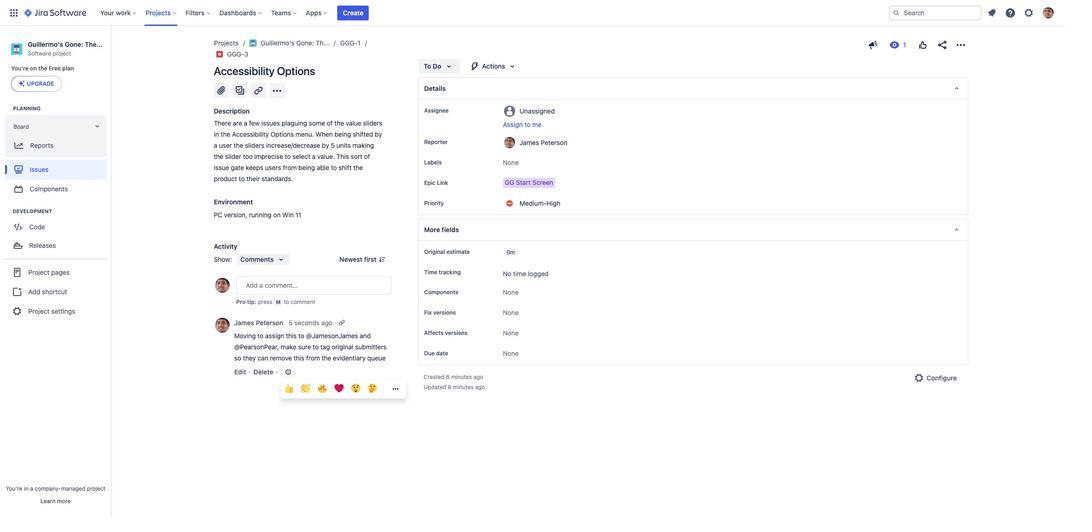Task type: vqa. For each thing, say whether or not it's contained in the screenshot.
the "versions"
yes



Task type: describe. For each thing, give the bounding box(es) containing it.
project for project settings
[[28, 307, 49, 315]]

1 horizontal spatial james
[[520, 138, 539, 146]]

no
[[503, 270, 511, 278]]

components pin to top. only you can see pinned fields. image
[[460, 289, 468, 296]]

:thinking: image
[[368, 384, 377, 393]]

releases link
[[5, 236, 107, 255]]

copy link to issue image
[[246, 50, 254, 57]]

link issues, web pages, and more image
[[253, 85, 264, 96]]

learn
[[40, 498, 56, 505]]

the up user at the left top of page
[[221, 130, 230, 138]]

versions for affects versions
[[445, 330, 468, 337]]

gone: for th...
[[296, 39, 314, 47]]

project for company-
[[87, 485, 105, 492]]

issues link
[[5, 160, 107, 180]]

options inside "description there are a few issues plaguing some of the value sliders in the accessibility options menu. when being shifted by a user the sliders increase/decrease by 5 units making the slider too imprecise to select a value. this sort of issue gate keeps users from being able to shift the product to their standards."
[[271, 130, 294, 138]]

your work
[[100, 9, 131, 16]]

code link
[[5, 218, 107, 236]]

0 vertical spatial on
[[30, 65, 37, 72]]

to up @pearsonpear,
[[258, 332, 264, 340]]

product
[[214, 175, 237, 183]]

projects button
[[143, 5, 180, 20]]

there
[[214, 119, 231, 127]]

0 horizontal spatial by
[[322, 141, 329, 149]]

versions for fix versions
[[433, 309, 456, 316]]

their
[[246, 175, 260, 183]]

submitters
[[355, 343, 387, 351]]

accessibility inside "description there are a few issues plaguing some of the value sliders in the accessibility options menu. when being shifted by a user the sliders increase/decrease by 5 units making the slider too imprecise to select a value. this sort of issue gate keeps users from being able to shift the product to their standards."
[[232, 130, 269, 138]]

0 vertical spatial this
[[286, 332, 297, 340]]

profile image of james peterson image
[[215, 278, 230, 293]]

project settings link
[[4, 301, 107, 322]]

:fire: image
[[318, 384, 327, 393]]

to left their
[[239, 175, 245, 183]]

pro tip: press m to comment
[[236, 298, 315, 305]]

:heart: image
[[335, 384, 344, 393]]

1 horizontal spatial of
[[364, 152, 370, 160]]

moving
[[234, 332, 256, 340]]

components link
[[5, 180, 107, 198]]

project settings
[[28, 307, 75, 315]]

ggg- for 1
[[340, 39, 357, 47]]

comments button
[[238, 254, 289, 265]]

affects versions
[[424, 330, 468, 337]]

to right m
[[284, 298, 289, 305]]

vote options: no one has voted for this issue yet. image
[[917, 39, 928, 51]]

5 inside "description there are a few issues plaguing some of the value sliders in the accessibility options menu. when being shifted by a user the sliders increase/decrease by 5 units making the slider too imprecise to select a value. this sort of issue gate keeps users from being able to shift the product to their standards."
[[331, 141, 335, 149]]

guillermo's gone: the game software project
[[28, 40, 116, 57]]

ggg- for 3
[[227, 50, 244, 58]]

0 vertical spatial accessibility
[[214, 64, 275, 77]]

development group
[[5, 208, 111, 258]]

high
[[547, 199, 561, 207]]

:astonished: image
[[351, 384, 360, 393]]

reports
[[30, 141, 53, 149]]

game
[[98, 40, 116, 48]]

no time logged
[[503, 270, 549, 278]]

1 horizontal spatial peterson
[[541, 138, 567, 146]]

1 vertical spatial james peterson
[[234, 319, 283, 327]]

shortcut
[[42, 288, 67, 296]]

work
[[116, 9, 131, 16]]

components inside planning group
[[30, 185, 68, 193]]

your
[[100, 9, 114, 16]]

guillermo's gone: th...
[[261, 39, 329, 47]]

pc version, running on win 11
[[214, 211, 301, 219]]

more fields element
[[418, 219, 968, 241]]

1 vertical spatial ago
[[474, 374, 483, 381]]

assign
[[503, 120, 523, 128]]

software
[[28, 50, 51, 57]]

you're for you're on the free plan
[[11, 65, 29, 72]]

0 horizontal spatial james
[[234, 319, 254, 327]]

the inside moving to assign this to @jamesonjames and @pearsonpear, make sure to tag original submitters so they can remove this from the evidentiary queue
[[322, 354, 331, 362]]

and
[[360, 332, 371, 340]]

the up the issue in the top left of the page
[[214, 152, 223, 160]]

menu.
[[296, 130, 314, 138]]

assign
[[265, 332, 284, 340]]

0 vertical spatial by
[[375, 130, 382, 138]]

0 horizontal spatial peterson
[[256, 319, 283, 327]]

in inside "description there are a few issues plaguing some of the value sliders in the accessibility options menu. when being shifted by a user the sliders increase/decrease by 5 units making the slider too imprecise to select a value. this sort of issue gate keeps users from being able to shift the product to their standards."
[[214, 130, 219, 138]]

plaguing
[[282, 119, 307, 127]]

to do button
[[418, 59, 460, 74]]

planning group
[[5, 105, 111, 201]]

newest
[[339, 255, 363, 263]]

to down increase/decrease
[[285, 152, 291, 160]]

user
[[219, 141, 232, 149]]

give feedback image
[[868, 39, 879, 51]]

0 vertical spatial options
[[277, 64, 315, 77]]

shifted
[[353, 130, 373, 138]]

they
[[243, 354, 256, 362]]

tip:
[[247, 298, 256, 305]]

running
[[249, 211, 272, 219]]

0 vertical spatial minutes
[[451, 374, 472, 381]]

edit
[[234, 368, 246, 376]]

1 vertical spatial components
[[424, 289, 458, 296]]

the left the free
[[38, 65, 47, 72]]

1 horizontal spatial james peterson
[[520, 138, 567, 146]]

ggg-1
[[340, 39, 360, 47]]

create
[[343, 9, 363, 16]]

dashboards
[[219, 9, 256, 16]]

1 horizontal spatial on
[[273, 211, 281, 219]]

3
[[244, 50, 248, 58]]

units
[[337, 141, 351, 149]]

actions image
[[955, 39, 966, 51]]

the up slider
[[234, 141, 243, 149]]

fields
[[442, 226, 459, 234]]

:astonished: image
[[351, 384, 360, 393]]

1 vertical spatial being
[[298, 164, 315, 171]]

none for fix versions
[[503, 309, 519, 317]]

learn more
[[40, 498, 71, 505]]

development image
[[1, 206, 13, 217]]

description
[[214, 107, 250, 115]]

evidentiary
[[333, 354, 366, 362]]

2 vertical spatial ago
[[475, 384, 485, 391]]

:thinking: image
[[368, 384, 377, 393]]

to
[[424, 62, 431, 70]]

users
[[265, 164, 281, 171]]

projects link
[[214, 38, 238, 49]]

due date
[[424, 350, 448, 357]]

original
[[332, 343, 353, 351]]

to right the able
[[331, 164, 337, 171]]

sidebar navigation image
[[101, 37, 121, 56]]

make
[[281, 343, 296, 351]]

planning image
[[2, 103, 13, 114]]

tag
[[320, 343, 330, 351]]

created 8 minutes ago updated 8 minutes ago
[[424, 374, 485, 391]]

delete button
[[254, 367, 273, 377]]

releases
[[29, 241, 56, 249]]

a left company-
[[30, 485, 33, 492]]

none for affects versions
[[503, 329, 519, 337]]

your profile and settings image
[[1043, 7, 1054, 18]]

remove
[[270, 354, 292, 362]]

me
[[532, 120, 542, 128]]

from inside "description there are a few issues plaguing some of the value sliders in the accessibility options menu. when being shifted by a user the sliders increase/decrease by 5 units making the slider too imprecise to select a value. this sort of issue gate keeps users from being able to shift the product to their standards."
[[283, 164, 297, 171]]

unassigned
[[520, 107, 555, 115]]

plan
[[62, 65, 74, 72]]

guillermo's for guillermo's gone: th...
[[261, 39, 294, 47]]

pages
[[51, 268, 69, 276]]

add shortcut button
[[4, 283, 107, 301]]

Search field
[[889, 5, 982, 20]]

projects for projects popup button
[[146, 9, 171, 16]]

11
[[295, 211, 301, 219]]

few
[[249, 119, 260, 127]]

development
[[13, 208, 52, 214]]

do
[[433, 62, 441, 70]]



Task type: locate. For each thing, give the bounding box(es) containing it.
1 horizontal spatial guillermo's
[[261, 39, 294, 47]]

1 horizontal spatial sliders
[[363, 119, 383, 127]]

create subtask image
[[234, 85, 245, 96]]

more
[[57, 498, 71, 505]]

on up upgrade button
[[30, 65, 37, 72]]

search image
[[893, 9, 900, 16]]

1 vertical spatial options
[[271, 130, 294, 138]]

jira software image
[[24, 7, 86, 18], [24, 7, 86, 18]]

reporter
[[424, 139, 448, 145]]

project up add on the left bottom of the page
[[28, 268, 49, 276]]

guillermo's gone: the game image
[[249, 39, 257, 47]]

1 horizontal spatial projects
[[214, 39, 238, 47]]

able
[[317, 164, 329, 171]]

gg start screen
[[505, 178, 553, 186]]

are
[[233, 119, 242, 127]]

0 horizontal spatial components
[[30, 185, 68, 193]]

james down the assign to me
[[520, 138, 539, 146]]

to left "tag"
[[313, 343, 319, 351]]

original
[[424, 248, 445, 255]]

0 vertical spatial components
[[30, 185, 68, 193]]

this up make
[[286, 332, 297, 340]]

due
[[424, 350, 435, 357]]

making
[[353, 141, 374, 149]]

project inside the guillermo's gone: the game software project
[[53, 50, 71, 57]]

1 horizontal spatial being
[[335, 130, 351, 138]]

:heart: image
[[335, 384, 344, 393]]

1 vertical spatial peterson
[[256, 319, 283, 327]]

issues
[[30, 165, 49, 173]]

configure
[[927, 374, 957, 382]]

0 horizontal spatial james peterson
[[234, 319, 283, 327]]

to do
[[424, 62, 441, 70]]

0 vertical spatial peterson
[[541, 138, 567, 146]]

sliders up too
[[245, 141, 264, 149]]

0 vertical spatial ggg-
[[340, 39, 357, 47]]

versions right affects
[[445, 330, 468, 337]]

1 vertical spatial james
[[234, 319, 254, 327]]

0 horizontal spatial from
[[283, 164, 297, 171]]

learn more button
[[40, 498, 71, 505]]

:fire: image
[[318, 384, 327, 393]]

components down "time tracking"
[[424, 289, 458, 296]]

james peterson down me
[[520, 138, 567, 146]]

from down select
[[283, 164, 297, 171]]

gate
[[231, 164, 244, 171]]

a
[[244, 119, 247, 127], [214, 141, 217, 149], [312, 152, 316, 160], [30, 485, 33, 492]]

start
[[516, 178, 531, 186]]

1 vertical spatial sliders
[[245, 141, 264, 149]]

primary element
[[6, 0, 889, 26]]

peterson
[[541, 138, 567, 146], [256, 319, 283, 327]]

0 horizontal spatial of
[[327, 119, 333, 127]]

to left me
[[525, 120, 531, 128]]

ggg-3
[[227, 50, 248, 58]]

gone: for the
[[65, 40, 83, 48]]

fix
[[424, 309, 432, 316]]

0 vertical spatial projects
[[146, 9, 171, 16]]

comment
[[291, 298, 315, 305]]

planning
[[13, 105, 41, 111]]

upgrade
[[27, 80, 54, 87]]

1 vertical spatial projects
[[214, 39, 238, 47]]

1 horizontal spatial by
[[375, 130, 382, 138]]

2 project from the top
[[28, 307, 49, 315]]

issue
[[214, 164, 229, 171]]

original estimate pin to top. only you can see pinned fields. image
[[472, 248, 479, 256]]

value
[[346, 119, 361, 127]]

1 horizontal spatial 5
[[331, 141, 335, 149]]

updated
[[424, 384, 446, 391]]

0 vertical spatial of
[[327, 119, 333, 127]]

ago up the @jamesonjames
[[321, 319, 333, 327]]

gone: inside the guillermo's gone: the game software project
[[65, 40, 83, 48]]

guillermo's for guillermo's gone: the game software project
[[28, 40, 63, 48]]

1 vertical spatial minutes
[[453, 384, 474, 391]]

show:
[[214, 255, 232, 263]]

to
[[525, 120, 531, 128], [285, 152, 291, 160], [331, 164, 337, 171], [239, 175, 245, 183], [284, 298, 289, 305], [258, 332, 264, 340], [298, 332, 304, 340], [313, 343, 319, 351]]

standards.
[[262, 175, 293, 183]]

minutes right created
[[451, 374, 472, 381]]

1 vertical spatial 8
[[448, 384, 451, 391]]

share image
[[937, 39, 948, 51]]

1 vertical spatial by
[[322, 141, 329, 149]]

5 left units on the top left
[[331, 141, 335, 149]]

1 vertical spatial of
[[364, 152, 370, 160]]

0 vertical spatial from
[[283, 164, 297, 171]]

the down "tag"
[[322, 354, 331, 362]]

banner containing your work
[[0, 0, 1065, 26]]

time tracking
[[424, 269, 461, 276]]

4 none from the top
[[503, 329, 519, 337]]

options up add app icon
[[277, 64, 315, 77]]

0 horizontal spatial in
[[24, 485, 29, 492]]

settings image
[[1024, 7, 1035, 18]]

bug image
[[216, 51, 223, 58]]

0 horizontal spatial 5
[[289, 319, 293, 327]]

a right are
[[244, 119, 247, 127]]

project up plan
[[53, 50, 71, 57]]

project
[[28, 268, 49, 276], [28, 307, 49, 315]]

minutes right updated
[[453, 384, 474, 391]]

assignee
[[424, 107, 449, 114]]

5 none from the top
[[503, 350, 519, 357]]

this
[[286, 332, 297, 340], [294, 354, 304, 362]]

8 right created
[[446, 374, 450, 381]]

none for labels
[[503, 158, 519, 166]]

ggg-
[[340, 39, 357, 47], [227, 50, 244, 58]]

details element
[[418, 77, 968, 100]]

select
[[293, 152, 310, 160]]

1 vertical spatial 5
[[289, 319, 293, 327]]

a left user at the left top of page
[[214, 141, 217, 149]]

to inside assign to me button
[[525, 120, 531, 128]]

accessibility down 3
[[214, 64, 275, 77]]

1 vertical spatial accessibility
[[232, 130, 269, 138]]

of up when
[[327, 119, 333, 127]]

m
[[276, 299, 280, 305]]

tracking
[[439, 269, 461, 276]]

on left win
[[273, 211, 281, 219]]

0 horizontal spatial being
[[298, 164, 315, 171]]

being
[[335, 130, 351, 138], [298, 164, 315, 171]]

this down the sure
[[294, 354, 304, 362]]

banner
[[0, 0, 1065, 26]]

gone: left th...
[[296, 39, 314, 47]]

versions right fix at the bottom of the page
[[433, 309, 456, 316]]

guillermo's right the guillermo's gone: the game image
[[261, 39, 294, 47]]

in down there
[[214, 130, 219, 138]]

being down select
[[298, 164, 315, 171]]

0 horizontal spatial projects
[[146, 9, 171, 16]]

1 vertical spatial ggg-
[[227, 50, 244, 58]]

projects up bug image
[[214, 39, 238, 47]]

version,
[[224, 211, 247, 219]]

minutes
[[451, 374, 472, 381], [453, 384, 474, 391]]

affects
[[424, 330, 444, 337]]

dashboards button
[[217, 5, 266, 20]]

1 vertical spatial on
[[273, 211, 281, 219]]

apps button
[[303, 5, 331, 20]]

group
[[4, 259, 107, 325]]

0 vertical spatial you're
[[11, 65, 29, 72]]

5 left seconds
[[289, 319, 293, 327]]

attach image
[[216, 85, 227, 96]]

estimate
[[447, 248, 470, 255]]

appswitcher icon image
[[8, 7, 19, 18]]

projects right the work
[[146, 9, 171, 16]]

0 horizontal spatial ggg-
[[227, 50, 244, 58]]

Add a comment… field
[[236, 276, 391, 295]]

reports link
[[7, 135, 105, 156]]

fix versions
[[424, 309, 456, 316]]

sort
[[351, 152, 362, 160]]

labels
[[424, 159, 442, 166]]

a left value.
[[312, 152, 316, 160]]

1 horizontal spatial project
[[87, 485, 105, 492]]

0 horizontal spatial sliders
[[245, 141, 264, 149]]

project for game
[[53, 50, 71, 57]]

components down the issues link
[[30, 185, 68, 193]]

options up increase/decrease
[[271, 130, 294, 138]]

1 vertical spatial project
[[87, 485, 105, 492]]

1 horizontal spatial components
[[424, 289, 458, 296]]

being up units on the top left
[[335, 130, 351, 138]]

0 vertical spatial james peterson
[[520, 138, 567, 146]]

from down the sure
[[306, 354, 320, 362]]

1 none from the top
[[503, 158, 519, 166]]

notifications image
[[986, 7, 998, 18]]

first
[[364, 255, 376, 263]]

shift
[[339, 164, 352, 171]]

can
[[258, 354, 268, 362]]

james up moving
[[234, 319, 254, 327]]

guillermo's up software
[[28, 40, 63, 48]]

0 vertical spatial being
[[335, 130, 351, 138]]

1 vertical spatial you're
[[6, 485, 22, 492]]

of
[[327, 119, 333, 127], [364, 152, 370, 160]]

1 horizontal spatial from
[[306, 354, 320, 362]]

ago right created
[[474, 374, 483, 381]]

accessibility options
[[214, 64, 315, 77]]

peterson up assign
[[256, 319, 283, 327]]

1 vertical spatial versions
[[445, 330, 468, 337]]

0 horizontal spatial project
[[53, 50, 71, 57]]

details
[[424, 84, 446, 92]]

1 horizontal spatial gone:
[[296, 39, 314, 47]]

epic link
[[424, 179, 448, 186]]

priority
[[424, 200, 444, 207]]

0 vertical spatial versions
[[433, 309, 456, 316]]

james peterson up moving
[[234, 319, 283, 327]]

2 none from the top
[[503, 288, 519, 296]]

0 vertical spatial in
[[214, 130, 219, 138]]

0 horizontal spatial gone:
[[65, 40, 83, 48]]

you're for you're in a company-managed project
[[6, 485, 22, 492]]

:thumbsup: image
[[285, 384, 294, 393], [285, 384, 294, 393]]

newest first
[[339, 255, 376, 263]]

peterson down me
[[541, 138, 567, 146]]

th...
[[316, 39, 329, 47]]

help image
[[1005, 7, 1016, 18]]

project pages link
[[4, 262, 107, 283]]

3 none from the top
[[503, 309, 519, 317]]

1 vertical spatial from
[[306, 354, 320, 362]]

in left company-
[[24, 485, 29, 492]]

components
[[30, 185, 68, 193], [424, 289, 458, 296]]

1 vertical spatial in
[[24, 485, 29, 492]]

sliders up shifted
[[363, 119, 383, 127]]

1 horizontal spatial ggg-
[[340, 39, 357, 47]]

0 vertical spatial ago
[[321, 319, 333, 327]]

by up value.
[[322, 141, 329, 149]]

guillermo's inside the guillermo's gone: the game software project
[[28, 40, 63, 48]]

add
[[28, 288, 40, 296]]

projects for projects link
[[214, 39, 238, 47]]

add shortcut
[[28, 288, 67, 296]]

priority pin to top. only you can see pinned fields. image
[[446, 200, 453, 207]]

:clap: image
[[301, 384, 310, 393], [301, 384, 310, 393]]

medium-high
[[520, 199, 561, 207]]

none
[[503, 158, 519, 166], [503, 288, 519, 296], [503, 309, 519, 317], [503, 329, 519, 337], [503, 350, 519, 357]]

the left value
[[334, 119, 344, 127]]

none for due date
[[503, 350, 519, 357]]

0 vertical spatial project
[[53, 50, 71, 57]]

date
[[436, 350, 448, 357]]

the
[[38, 65, 47, 72], [334, 119, 344, 127], [221, 130, 230, 138], [234, 141, 243, 149], [214, 152, 223, 160], [353, 164, 363, 171], [322, 354, 331, 362]]

ggg- right th...
[[340, 39, 357, 47]]

to up the sure
[[298, 332, 304, 340]]

you're up upgrade button
[[11, 65, 29, 72]]

0 vertical spatial project
[[28, 268, 49, 276]]

1 project from the top
[[28, 268, 49, 276]]

from inside moving to assign this to @jamesonjames and @pearsonpear, make sure to tag original submitters so they can remove this from the evidentiary queue
[[306, 354, 320, 362]]

value.
[[317, 152, 335, 160]]

by right shifted
[[375, 130, 382, 138]]

newest first image
[[378, 256, 386, 263]]

gone: left the
[[65, 40, 83, 48]]

of right "sort"
[[364, 152, 370, 160]]

copy link to comment image
[[338, 319, 346, 326]]

you're left company-
[[6, 485, 22, 492]]

project down add on the left bottom of the page
[[28, 307, 49, 315]]

0 vertical spatial 8
[[446, 374, 450, 381]]

0 horizontal spatial on
[[30, 65, 37, 72]]

0 vertical spatial 5
[[331, 141, 335, 149]]

add reaction image
[[285, 368, 292, 376]]

screen
[[532, 178, 553, 186]]

0 horizontal spatial guillermo's
[[28, 40, 63, 48]]

1 horizontal spatial in
[[214, 130, 219, 138]]

0 vertical spatial james
[[520, 138, 539, 146]]

you're on the free plan
[[11, 65, 74, 72]]

ggg- down projects link
[[227, 50, 244, 58]]

ago right updated
[[475, 384, 485, 391]]

pc
[[214, 211, 222, 219]]

1 vertical spatial this
[[294, 354, 304, 362]]

add app image
[[271, 85, 282, 96]]

8
[[446, 374, 450, 381], [448, 384, 451, 391]]

from
[[283, 164, 297, 171], [306, 354, 320, 362]]

@pearsonpear,
[[234, 343, 279, 351]]

by
[[375, 130, 382, 138], [322, 141, 329, 149]]

group containing project pages
[[4, 259, 107, 325]]

teams
[[271, 9, 291, 16]]

ggg-3 link
[[227, 49, 248, 60]]

project for project pages
[[28, 268, 49, 276]]

0 vertical spatial sliders
[[363, 119, 383, 127]]

project right managed
[[87, 485, 105, 492]]

1 vertical spatial project
[[28, 307, 49, 315]]

increase/decrease
[[266, 141, 320, 149]]

assign to me
[[503, 120, 542, 128]]

accessibility down the few
[[232, 130, 269, 138]]

the down "sort"
[[353, 164, 363, 171]]

projects inside popup button
[[146, 9, 171, 16]]

newest first button
[[334, 254, 391, 265]]

more image
[[390, 383, 401, 394]]

moving to assign this to @jamesonjames and @pearsonpear, make sure to tag original submitters so they can remove this from the evidentiary queue
[[234, 332, 388, 362]]

gg start screen link
[[503, 178, 555, 188]]

8 right updated
[[448, 384, 451, 391]]



